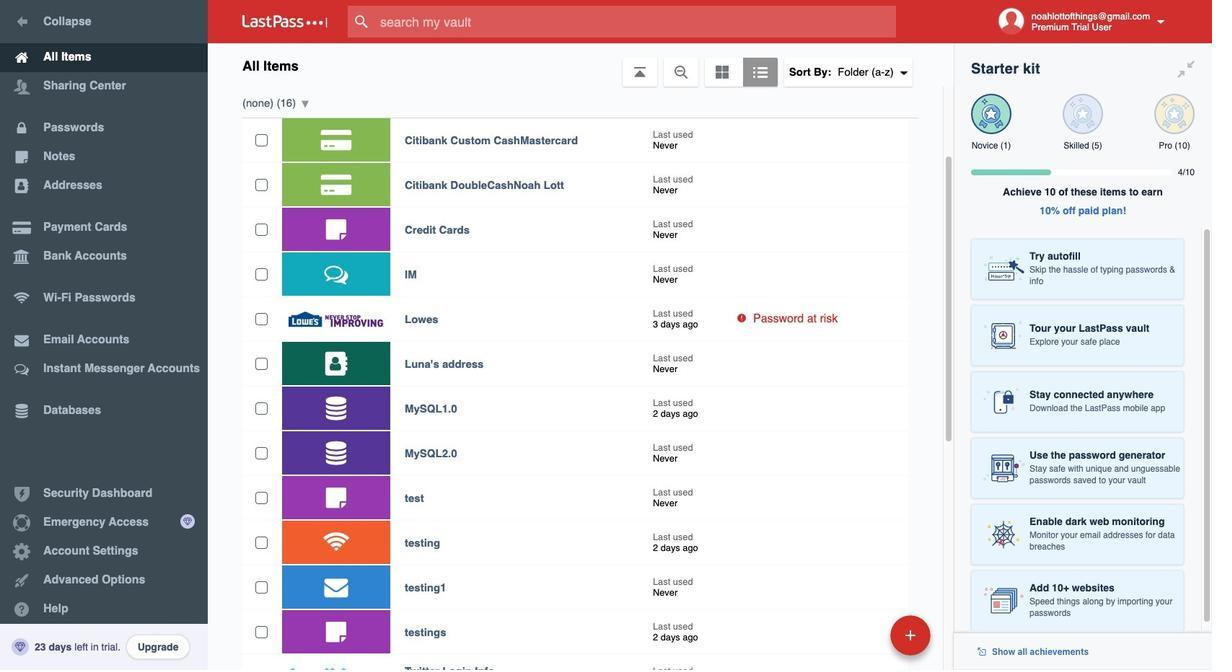 Task type: vqa. For each thing, say whether or not it's contained in the screenshot.
"Main content" main content on the top
no



Task type: locate. For each thing, give the bounding box(es) containing it.
new item navigation
[[792, 611, 940, 671]]

search my vault text field
[[348, 6, 925, 38]]

main navigation navigation
[[0, 0, 208, 671]]



Task type: describe. For each thing, give the bounding box(es) containing it.
vault options navigation
[[208, 43, 954, 87]]

Search search field
[[348, 6, 925, 38]]

new item element
[[792, 615, 936, 656]]

lastpass image
[[243, 15, 328, 28]]



